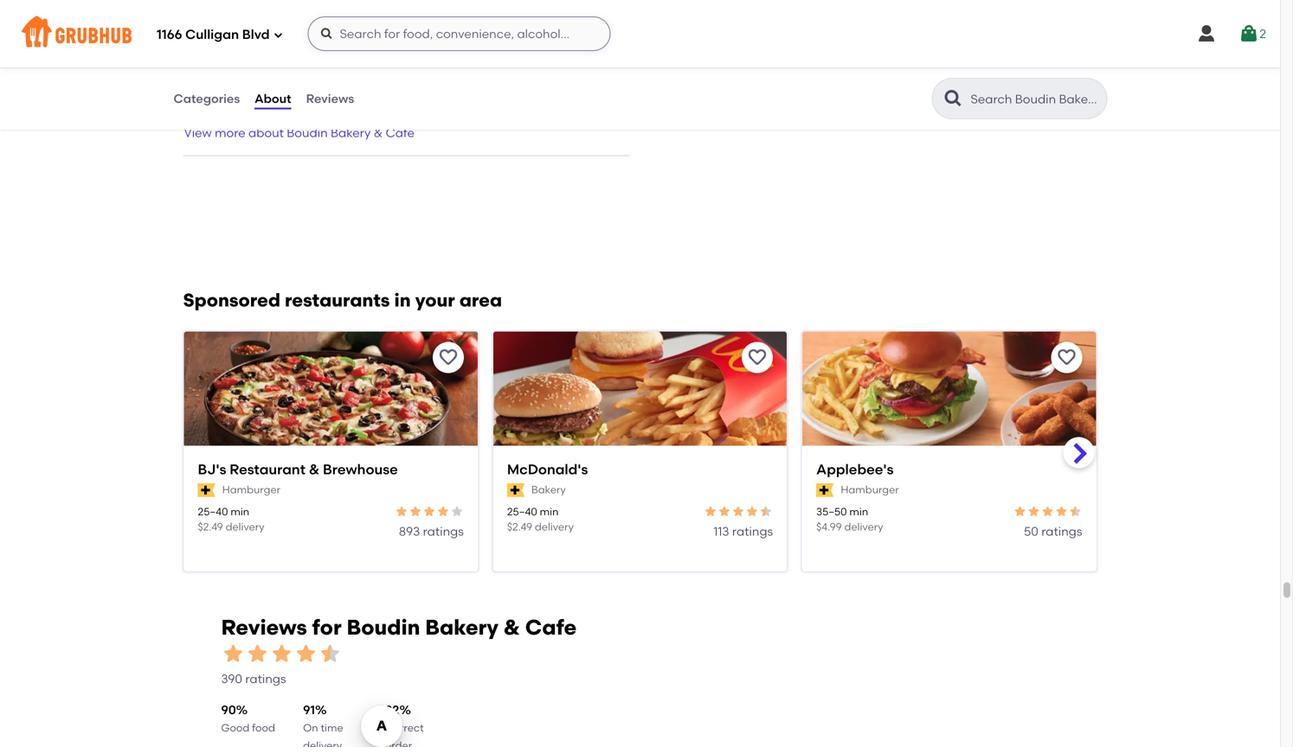 Task type: locate. For each thing, give the bounding box(es) containing it.
min
[[231, 506, 249, 518], [540, 506, 559, 518], [849, 506, 868, 518]]

reviews for boudin bakery & cafe
[[221, 616, 577, 641]]

Search for food, convenience, alcohol... search field
[[308, 16, 611, 51]]

1 horizontal spatial $2.49
[[507, 521, 532, 534]]

good
[[221, 722, 250, 735]]

1 hamburger from the left
[[222, 484, 281, 497]]

min down restaurant
[[231, 506, 249, 518]]

2 25–40 min $2.49 delivery from the left
[[507, 506, 574, 534]]

1 horizontal spatial bakery
[[425, 616, 499, 641]]

delivery down mcdonald's
[[535, 521, 574, 534]]

save this restaurant image
[[438, 348, 459, 368], [747, 348, 768, 368]]

90 good food
[[221, 703, 275, 735]]

893 ratings
[[399, 524, 464, 539]]

390 ratings
[[221, 672, 286, 687]]

1 min from the left
[[231, 506, 249, 518]]

boudin
[[287, 125, 328, 140], [347, 616, 420, 641]]

1 horizontal spatial min
[[540, 506, 559, 518]]

2 horizontal spatial min
[[849, 506, 868, 518]]

hamburger down restaurant
[[222, 484, 281, 497]]

svg image right svg icon
[[1239, 23, 1260, 44]]

1 horizontal spatial 25–40 min $2.49 delivery
[[507, 506, 574, 534]]

$2.49 for bj's restaurant & brewhouse
[[198, 521, 223, 534]]

hamburger down applebee's
[[841, 484, 899, 497]]

1 vertical spatial &
[[309, 461, 320, 478]]

0 horizontal spatial 25–40
[[198, 506, 228, 518]]

2 save this restaurant image from the left
[[747, 348, 768, 368]]

3 min from the left
[[849, 506, 868, 518]]

ratings for applebee's
[[1042, 524, 1082, 539]]

25–40 for mcdonald's
[[507, 506, 537, 518]]

subscription pass image down mcdonald's
[[507, 484, 525, 498]]

91 on time delivery
[[303, 703, 343, 748]]

1 horizontal spatial &
[[374, 125, 383, 140]]

1.95
[[183, 14, 204, 29]]

svg image
[[1239, 23, 1260, 44], [320, 27, 334, 41], [273, 30, 284, 40]]

bj's
[[198, 461, 226, 478]]

ratings right 390
[[245, 672, 286, 687]]

25–40 min $2.49 delivery for mcdonald's
[[507, 506, 574, 534]]

1 vertical spatial reviews
[[221, 616, 307, 641]]

1 25–40 from the left
[[198, 506, 228, 518]]

subscription pass image
[[507, 484, 525, 498], [816, 484, 834, 498]]

food
[[252, 722, 275, 735]]

on
[[303, 722, 318, 735]]

2 save this restaurant button from the left
[[742, 342, 773, 374]]

ratings right 893
[[423, 524, 464, 539]]

boudin right for
[[347, 616, 420, 641]]

0 horizontal spatial subscription pass image
[[507, 484, 525, 498]]

82
[[385, 703, 399, 718]]

0 vertical spatial cafe
[[386, 125, 415, 140]]

svg image right blvd
[[273, 30, 284, 40]]

svg image up reviews button
[[320, 27, 334, 41]]

2 hamburger from the left
[[841, 484, 899, 497]]

sponsored restaurants in your area
[[183, 290, 502, 312]]

91
[[303, 703, 315, 718]]

$2.49
[[198, 521, 223, 534], [507, 521, 532, 534]]

0 horizontal spatial $2.49
[[198, 521, 223, 534]]

min inside 35–50 min $4.99 delivery
[[849, 506, 868, 518]]

1166 culligan blvd
[[157, 27, 270, 43]]

ratings for bj's restaurant & brewhouse
[[423, 524, 464, 539]]

1 horizontal spatial cafe
[[525, 616, 577, 641]]

2 $2.49 from the left
[[507, 521, 532, 534]]

sponsored
[[183, 290, 280, 312]]

about
[[248, 125, 284, 140]]

1 25–40 min $2.49 delivery from the left
[[198, 506, 265, 534]]

for
[[312, 616, 342, 641]]

0 horizontal spatial save this restaurant button
[[433, 342, 464, 374]]

1 subscription pass image from the left
[[507, 484, 525, 498]]

categories
[[174, 91, 240, 106]]

2 subscription pass image from the left
[[816, 484, 834, 498]]

save this restaurant image for bj's restaurant & brewhouse
[[438, 348, 459, 368]]

delivery down restaurant
[[226, 521, 265, 534]]

$4.99
[[816, 521, 842, 534]]

correct
[[385, 722, 424, 735]]

1 vertical spatial boudin
[[347, 616, 420, 641]]

1 horizontal spatial 25–40
[[507, 506, 537, 518]]

reviews for reviews for boudin bakery & cafe
[[221, 616, 307, 641]]

ratings right 113
[[732, 524, 773, 539]]

search icon image
[[943, 88, 964, 109]]

25–40 down mcdonald's
[[507, 506, 537, 518]]

save this restaurant button
[[433, 342, 464, 374], [742, 342, 773, 374], [1051, 342, 1082, 374]]

(408) 513-1050
[[183, 72, 269, 87]]

1 horizontal spatial subscription pass image
[[816, 484, 834, 498]]

delivery for mcdonald's
[[535, 521, 574, 534]]

hamburger for applebee's
[[841, 484, 899, 497]]

0 horizontal spatial min
[[231, 506, 249, 518]]

0 vertical spatial boudin
[[287, 125, 328, 140]]

1 horizontal spatial hamburger
[[841, 484, 899, 497]]

boudin right the about at the left top of the page
[[287, 125, 328, 140]]

1 save this restaurant button from the left
[[433, 342, 464, 374]]

25–40 min $2.49 delivery
[[198, 506, 265, 534], [507, 506, 574, 534]]

min right 35–50
[[849, 506, 868, 518]]

cafe
[[386, 125, 415, 140], [525, 616, 577, 641]]

0 horizontal spatial 25–40 min $2.49 delivery
[[198, 506, 265, 534]]

reviews
[[306, 91, 354, 106], [221, 616, 307, 641]]

bakery
[[331, 125, 371, 140], [531, 484, 566, 497], [425, 616, 499, 641]]

$2.49 down mcdonald's
[[507, 521, 532, 534]]

delivery down time
[[303, 740, 342, 748]]

1 $2.49 from the left
[[198, 521, 223, 534]]

delivery right $4.99 in the bottom of the page
[[844, 521, 883, 534]]

1 horizontal spatial save this restaurant image
[[747, 348, 768, 368]]

reviews up 390 ratings
[[221, 616, 307, 641]]

25–40
[[198, 506, 228, 518], [507, 506, 537, 518]]

min for applebee's
[[849, 506, 868, 518]]

subscription pass image up 35–50
[[816, 484, 834, 498]]

ratings right "50"
[[1042, 524, 1082, 539]]

$2.49 down subscription pass image
[[198, 521, 223, 534]]

0 horizontal spatial save this restaurant image
[[438, 348, 459, 368]]

delivery inside 35–50 min $4.99 delivery
[[844, 521, 883, 534]]

2 horizontal spatial svg image
[[1239, 23, 1260, 44]]

0 horizontal spatial svg image
[[273, 30, 284, 40]]

2 button
[[1239, 18, 1266, 49]]

50 ratings
[[1024, 524, 1082, 539]]

1 save this restaurant image from the left
[[438, 348, 459, 368]]

&
[[374, 125, 383, 140], [309, 461, 320, 478], [504, 616, 520, 641]]

main navigation navigation
[[0, 0, 1280, 68]]

0 vertical spatial bakery
[[331, 125, 371, 140]]

25–40 min $2.49 delivery down subscription pass image
[[198, 506, 265, 534]]

min down mcdonald's
[[540, 506, 559, 518]]

2 min from the left
[[540, 506, 559, 518]]

1 horizontal spatial save this restaurant button
[[742, 342, 773, 374]]

1 horizontal spatial boudin
[[347, 616, 420, 641]]

2 horizontal spatial save this restaurant button
[[1051, 342, 1082, 374]]

applebee's logo image
[[803, 332, 1096, 477]]

hamburger
[[222, 484, 281, 497], [841, 484, 899, 497]]

2 25–40 from the left
[[507, 506, 537, 518]]

reviews inside button
[[306, 91, 354, 106]]

25–40 min $2.49 delivery down mcdonald's
[[507, 506, 574, 534]]

reviews button
[[305, 68, 355, 130]]

reviews up view more about boudin bakery & cafe
[[306, 91, 354, 106]]

applebee's link
[[816, 460, 1082, 480]]

2 vertical spatial &
[[504, 616, 520, 641]]

1 vertical spatial bakery
[[531, 484, 566, 497]]

mcdonald's logo image
[[493, 332, 787, 477]]

90
[[221, 703, 236, 718]]

0 vertical spatial reviews
[[306, 91, 354, 106]]

subscription pass image
[[198, 484, 215, 498]]

ratings
[[423, 524, 464, 539], [732, 524, 773, 539], [1042, 524, 1082, 539], [245, 672, 286, 687]]

order
[[385, 740, 412, 748]]

star icon image
[[395, 505, 408, 519], [408, 505, 422, 519], [422, 505, 436, 519], [436, 505, 450, 519], [450, 505, 464, 519], [704, 505, 718, 519], [718, 505, 732, 519], [732, 505, 745, 519], [745, 505, 759, 519], [759, 505, 773, 519], [759, 505, 773, 519], [1013, 505, 1027, 519], [1027, 505, 1041, 519], [1041, 505, 1055, 519], [1055, 505, 1069, 519], [1069, 505, 1082, 519], [1069, 505, 1082, 519], [221, 642, 245, 666], [245, 642, 270, 666], [270, 642, 294, 666], [294, 642, 318, 666], [318, 642, 342, 666], [318, 642, 342, 666]]

delivery
[[226, 521, 265, 534], [535, 521, 574, 534], [844, 521, 883, 534], [303, 740, 342, 748]]

(408) 513-1050 button
[[183, 71, 269, 89]]

about button
[[254, 68, 292, 130]]

bj's restaurant & brewhouse link
[[198, 460, 464, 480]]

3 save this restaurant button from the left
[[1051, 342, 1082, 374]]

25–40 down subscription pass image
[[198, 506, 228, 518]]

0 horizontal spatial &
[[309, 461, 320, 478]]

bj's restaurant & brewhouse logo image
[[184, 332, 478, 477]]

0 horizontal spatial hamburger
[[222, 484, 281, 497]]



Task type: vqa. For each thing, say whether or not it's contained in the screenshot.
CATS on the top right of the page
no



Task type: describe. For each thing, give the bounding box(es) containing it.
min for mcdonald's
[[540, 506, 559, 518]]

35–50 min $4.99 delivery
[[816, 506, 883, 534]]

your
[[415, 290, 455, 312]]

delivery inside 91 on time delivery
[[303, 740, 342, 748]]

1.95 mi
[[183, 14, 222, 29]]

ratings for mcdonald's
[[732, 524, 773, 539]]

svg image inside "2" button
[[1239, 23, 1260, 44]]

35–50
[[816, 506, 847, 518]]

save this restaurant image
[[1056, 348, 1077, 368]]

$2.49 for mcdonald's
[[507, 521, 532, 534]]

reviews for reviews
[[306, 91, 354, 106]]

25–40 min $2.49 delivery for bj's restaurant & brewhouse
[[198, 506, 265, 534]]

1 horizontal spatial svg image
[[320, 27, 334, 41]]

mcdonald's link
[[507, 460, 773, 480]]

1166
[[157, 27, 182, 43]]

Search Boudin Bakery & Cafe search field
[[969, 91, 1101, 107]]

0 horizontal spatial boudin
[[287, 125, 328, 140]]

categories button
[[173, 68, 241, 130]]

view more about boudin bakery & cafe
[[184, 125, 415, 140]]

(408)
[[183, 72, 214, 87]]

513-
[[217, 72, 241, 87]]

893
[[399, 524, 420, 539]]

2 horizontal spatial bakery
[[531, 484, 566, 497]]

0 horizontal spatial cafe
[[386, 125, 415, 140]]

svg image
[[1196, 23, 1217, 44]]

restaurants
[[285, 290, 390, 312]]

1050
[[241, 72, 269, 87]]

area
[[459, 290, 502, 312]]

0 horizontal spatial bakery
[[331, 125, 371, 140]]

2
[[1260, 26, 1266, 41]]

mi
[[207, 14, 222, 29]]

bj's restaurant & brewhouse
[[198, 461, 398, 478]]

2 horizontal spatial &
[[504, 616, 520, 641]]

113 ratings
[[714, 524, 773, 539]]

view
[[184, 125, 212, 140]]

hamburger for bj's restaurant & brewhouse
[[222, 484, 281, 497]]

82 correct order
[[385, 703, 424, 748]]

save this restaurant button for bj's restaurant & brewhouse
[[433, 342, 464, 374]]

50
[[1024, 524, 1039, 539]]

delivery for applebee's
[[844, 521, 883, 534]]

time
[[321, 722, 343, 735]]

delivery for bj's restaurant & brewhouse
[[226, 521, 265, 534]]

more
[[215, 125, 246, 140]]

brewhouse
[[323, 461, 398, 478]]

applebee's
[[816, 461, 894, 478]]

save this restaurant image for mcdonald's
[[747, 348, 768, 368]]

113
[[714, 524, 729, 539]]

1 vertical spatial cafe
[[525, 616, 577, 641]]

min for bj's restaurant & brewhouse
[[231, 506, 249, 518]]

1.95 mi link
[[183, 0, 630, 47]]

save this restaurant button for applebee's
[[1051, 342, 1082, 374]]

restaurant
[[230, 461, 306, 478]]

about
[[255, 91, 291, 106]]

subscription pass image for mcdonald's
[[507, 484, 525, 498]]

subscription pass image for applebee's
[[816, 484, 834, 498]]

390
[[221, 672, 242, 687]]

culligan
[[185, 27, 239, 43]]

blvd
[[242, 27, 270, 43]]

mcdonald's
[[507, 461, 588, 478]]

2 vertical spatial bakery
[[425, 616, 499, 641]]

in
[[394, 290, 411, 312]]

0 vertical spatial &
[[374, 125, 383, 140]]

save this restaurant button for mcdonald's
[[742, 342, 773, 374]]

25–40 for bj's restaurant & brewhouse
[[198, 506, 228, 518]]



